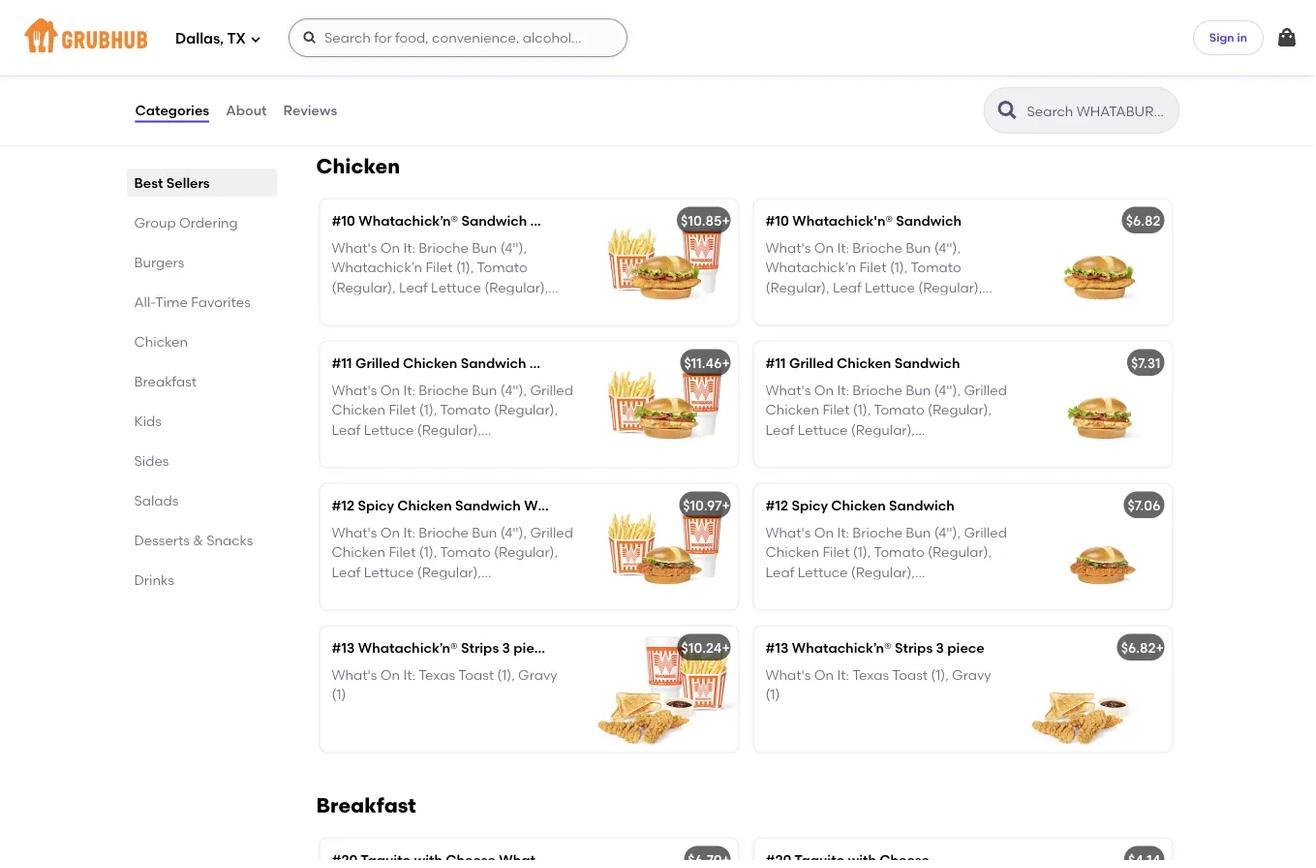 Task type: describe. For each thing, give the bounding box(es) containing it.
bun for #12 spicy chicken sandwich whatameal®
[[472, 525, 497, 541]]

what's for #13 whatachick'n® strips 3 piece
[[766, 667, 811, 684]]

(1) for #13 whatachick'n® strips 3 piece
[[766, 687, 780, 703]]

whatachick'n® for #13 whatachick'n® strips 3 piece whatameal®
[[358, 640, 458, 656]]

it: for #13 whatachick'n® strips 3 piece
[[837, 667, 849, 684]]

tomato down #10 whatachick'n® sandwich whatameal®
[[477, 260, 528, 276]]

time
[[155, 294, 188, 310]]

#11 grilled chicken sandwich whatameal® image
[[593, 342, 739, 468]]

$10.85 +
[[681, 213, 730, 229]]

sides
[[134, 452, 169, 469]]

ordering
[[179, 214, 238, 231]]

on for #10 whatachick'n® sandwich whatameal®
[[380, 240, 400, 257]]

all-time favorites tab
[[134, 292, 270, 312]]

#12 spicy chicken sandwich
[[766, 497, 955, 514]]

$10.97
[[683, 497, 722, 514]]

what's for #11 grilled chicken sandwich whatameal®
[[332, 382, 377, 399]]

kids
[[134, 413, 162, 429]]

toast for #13 whatachick'n® strips 3 piece whatameal®
[[458, 667, 494, 684]]

tomato for #12 spicy chicken sandwich whatameal®
[[440, 545, 491, 561]]

tx
[[227, 30, 246, 48]]

#12 for #12 spicy chicken sandwich
[[766, 497, 789, 514]]

(4"), for #11 grilled chicken sandwich whatameal®
[[500, 382, 527, 399]]

whatasauce® for #11 grilled chicken sandwich
[[766, 441, 859, 458]]

#11 for #11 grilled chicken sandwich whatameal®
[[332, 355, 352, 372]]

monterey
[[809, 48, 871, 64]]

leaf for #12 spicy chicken sandwich whatameal®
[[332, 564, 361, 581]]

bun for #11 grilled chicken sandwich whatameal®
[[472, 382, 497, 399]]

+ for $11.46
[[722, 355, 730, 372]]

sides tab
[[134, 450, 270, 471]]

0 horizontal spatial svg image
[[250, 33, 261, 45]]

lettuce for #12 spicy chicken sandwich
[[798, 564, 848, 581]]

$10.97 +
[[683, 497, 730, 514]]

(4"), for #12 spicy chicken sandwich
[[934, 525, 961, 541]]

2 horizontal spatial svg image
[[1276, 26, 1299, 49]]

piece for #13 whatachick'n® strips 3 piece whatameal®
[[514, 640, 551, 656]]

lettuce for #11 grilled chicken sandwich whatameal®
[[364, 422, 414, 438]]

whatachick'n for whatachick'n®
[[766, 260, 856, 276]]

sandwich inside "button"
[[502, 1, 568, 17]]

what's on it: texas toast, chicken strips, monterey jack cheese (2 slices), honey bbq (regular)
[[766, 28, 988, 84]]

chicken inside tab
[[134, 333, 188, 350]]

(1), down #10 whatachick'n® sandwich whatameal®
[[456, 260, 474, 276]]

(regular) inside what's on it: texas toast, chicken strips, monterey jack cheese (2 slices), honey bbq (regular)
[[892, 67, 952, 84]]

honey inside what's on it: texas toast, chicken strips, monterey jack cheese (2 slices), honey bbq (regular)
[[814, 67, 856, 84]]

texas for #13 whatachick'n® strips 3 piece whatameal®
[[419, 667, 455, 684]]

cheese
[[910, 48, 960, 64]]

tomato for #11 grilled chicken sandwich whatameal®
[[440, 402, 491, 419]]

bbq inside what's on it: texas toast, chicken strips, monterey jack cheese (2 slices), honey bbq (regular)
[[860, 67, 889, 84]]

what's on it: texas toast (1), gravy (1) for #13 whatachick'n® strips 3 piece
[[766, 667, 992, 703]]

on for #13 whatachick'n® strips 3 piece
[[814, 667, 834, 684]]

gravy for #13 whatachick'n® strips 3 piece whatameal®
[[518, 667, 558, 684]]

on for #11 grilled chicken sandwich whatameal®
[[380, 382, 400, 399]]

bun for #11 grilled chicken sandwich
[[906, 382, 931, 399]]

it: for #12 spicy chicken sandwich
[[837, 525, 849, 541]]

on inside what's on it: texas toast, chicken strips, monterey jack cheese (2 slices), honey bbq (regular)
[[814, 28, 834, 44]]

(4"), for #10 whatachick'n® sandwich whatameal®
[[500, 240, 527, 257]]

grilled for #11 grilled chicken sandwich whatameal®
[[530, 382, 573, 399]]

1 horizontal spatial svg image
[[302, 30, 318, 46]]

drinks tab
[[134, 570, 270, 590]]

$6.82 +
[[1121, 640, 1164, 656]]

bun for #10 whatachick'n® sandwich whatameal®
[[472, 240, 497, 257]]

kids tab
[[134, 411, 270, 431]]

it: for #10 whatachick'n® sandwich
[[837, 240, 849, 257]]

#13 for #13 whatachick'n® strips 3 piece whatameal®
[[332, 640, 355, 656]]

desserts & snacks tab
[[134, 530, 270, 550]]

(4"), for #11 grilled chicken sandwich
[[934, 382, 961, 399]]

chicken inside "button"
[[410, 1, 465, 17]]

in
[[1237, 30, 1248, 44]]

whatachick'n®
[[793, 213, 893, 229]]

desserts & snacks
[[134, 532, 253, 548]]

group
[[134, 214, 176, 231]]

#12 spicy chicken sandwich whatameal® image
[[593, 484, 739, 610]]

honey inside "button"
[[332, 1, 374, 17]]

what's on it: brioche bun (4"), whatachick'n filet (1), tomato (regular), leaf lettuce (regular), whatasauce® (regular) for whatachick'n®
[[766, 240, 982, 316]]

desserts
[[134, 532, 190, 548]]

breakfast inside tab
[[134, 373, 197, 389]]

about
[[226, 102, 267, 119]]

#10 whatachick'n® sandwich
[[766, 213, 962, 229]]

(regular) up #12 spicy chicken sandwich
[[862, 441, 923, 458]]

on for #12 spicy chicken sandwich
[[814, 525, 834, 541]]

bbq inside "button"
[[377, 1, 407, 17]]

#11 grilled chicken sandwich
[[766, 355, 960, 372]]

slices),
[[766, 67, 811, 84]]

breakfast tab
[[134, 371, 270, 391]]

texas inside what's on it: texas toast, chicken strips, monterey jack cheese (2 slices), honey bbq (regular)
[[853, 28, 889, 44]]

it: for #13 whatachick'n® strips 3 piece whatameal®
[[403, 667, 416, 684]]

on for #13 whatachick'n® strips 3 piece whatameal®
[[380, 667, 400, 684]]

#13 whatachick'n® strips 3 piece image
[[1027, 627, 1173, 753]]

#20 taquito with cheese image
[[1027, 839, 1173, 860]]

whatasauce® for #12 spicy chicken sandwich
[[766, 584, 859, 600]]

(1) for #13 whatachick'n® strips 3 piece whatameal®
[[332, 687, 346, 703]]

(regular) up #12 spicy chicken sandwich whatameal® on the left bottom
[[428, 441, 489, 458]]

+ for $6.82
[[1156, 640, 1164, 656]]

$7.06
[[1128, 497, 1161, 514]]

dallas,
[[175, 30, 224, 48]]

+ for $10.97
[[722, 497, 730, 514]]

leaf for #11 grilled chicken sandwich
[[766, 422, 795, 438]]

(4"), for #10 whatachick'n® sandwich
[[934, 240, 961, 257]]

brioche for #12 spicy chicken sandwich whatameal®
[[419, 525, 469, 541]]

all-time favorites
[[134, 294, 251, 310]]

toast,
[[892, 28, 931, 44]]

honey bbq chicken strip sandwich whatameal® image
[[593, 0, 739, 113]]

+ for $10.85
[[722, 213, 730, 229]]

+ for $10.24
[[722, 640, 730, 656]]

#11 grilled chicken sandwich image
[[1027, 342, 1173, 468]]

#10 for #10 whatachick'n® sandwich whatameal®
[[332, 213, 355, 229]]

what's for #10 whatachick'n® sandwich whatameal®
[[332, 240, 377, 257]]

(regular) up #11 grilled chicken sandwich whatameal®
[[428, 299, 489, 316]]

#10 whatachick'n® sandwich whatameal®
[[332, 213, 616, 229]]

#11 for #11 grilled chicken sandwich
[[766, 355, 786, 372]]

(1), down '#13 whatachick'n® strips 3 piece whatameal®'
[[497, 667, 515, 684]]

bun for #12 spicy chicken sandwich
[[906, 525, 931, 541]]

chicken tab
[[134, 331, 270, 352]]

brioche for #11 grilled chicken sandwich whatameal®
[[419, 382, 469, 399]]

it: inside what's on it: texas toast, chicken strips, monterey jack cheese (2 slices), honey bbq (regular)
[[837, 28, 849, 44]]

about button
[[225, 76, 268, 145]]

Search for food, convenience, alcohol... search field
[[289, 18, 628, 57]]

#13 whatachick'n® strips 3 piece
[[766, 640, 985, 656]]

(2
[[963, 48, 976, 64]]

$11.46 +
[[684, 355, 730, 372]]

dallas, tx
[[175, 30, 246, 48]]

it: for #11 grilled chicken sandwich
[[837, 382, 849, 399]]

reviews button
[[282, 76, 338, 145]]

what's for #12 spicy chicken sandwich
[[766, 525, 811, 541]]

best sellers
[[134, 174, 210, 191]]



Task type: locate. For each thing, give the bounding box(es) containing it.
leaf for #12 spicy chicken sandwich
[[766, 564, 795, 581]]

honey
[[332, 1, 374, 17], [814, 67, 856, 84]]

filet down #11 grilled chicken sandwich whatameal®
[[389, 402, 416, 419]]

sign
[[1210, 30, 1235, 44]]

salads tab
[[134, 490, 270, 510]]

what's on it: brioche bun (4"), grilled chicken filet (1), tomato (regular), leaf lettuce (regular), whatasauce® (regular) down #12 spicy chicken sandwich whatameal® on the left bottom
[[332, 525, 573, 600]]

it: down #10 whatachick'n® sandwich whatameal®
[[403, 240, 416, 257]]

search icon image
[[996, 99, 1020, 122]]

(1), down #12 spicy chicken sandwich whatameal® on the left bottom
[[419, 545, 437, 561]]

#13
[[332, 640, 355, 656], [766, 640, 789, 656]]

0 horizontal spatial piece
[[514, 640, 551, 656]]

1 horizontal spatial (1)
[[766, 687, 780, 703]]

1 horizontal spatial 3
[[936, 640, 944, 656]]

favorites
[[191, 294, 251, 310]]

brioche for #10 whatachick'n® sandwich whatameal®
[[419, 240, 469, 257]]

3 for #13 whatachick'n® strips 3 piece
[[936, 640, 944, 656]]

0 horizontal spatial gravy
[[518, 667, 558, 684]]

burgers
[[134, 254, 184, 270]]

what's on it: brioche bun (4"), grilled chicken filet (1), tomato (regular), leaf lettuce (regular), whatasauce® (regular) down #11 grilled chicken sandwich whatameal®
[[332, 382, 573, 458]]

#10 whatachick'n® sandwich image
[[1027, 200, 1173, 326]]

2 #10 from the left
[[766, 213, 789, 229]]

it: down #12 spicy chicken sandwich
[[837, 525, 849, 541]]

svg image up the reviews
[[302, 30, 318, 46]]

1 vertical spatial bbq
[[860, 67, 889, 84]]

group ordering tab
[[134, 212, 270, 232]]

grilled
[[355, 355, 400, 372], [789, 355, 834, 372], [530, 382, 573, 399], [964, 382, 1007, 399], [530, 525, 573, 541], [964, 525, 1007, 541]]

what's on it: brioche bun (4"), grilled chicken filet (1), tomato (regular), leaf lettuce (regular), whatasauce® (regular) for #11 grilled chicken sandwich whatameal®
[[332, 382, 573, 458]]

#20 taquito with cheese whatameal® image
[[593, 839, 739, 860]]

what's on it: brioche bun (4"), grilled chicken filet (1), tomato (regular), leaf lettuce (regular), whatasauce® (regular) down #11 grilled chicken sandwich
[[766, 382, 1007, 458]]

texas
[[853, 28, 889, 44], [419, 667, 455, 684], [853, 667, 889, 684]]

tomato down #10 whatachick'n® sandwich
[[911, 260, 962, 276]]

bun down #11 grilled chicken sandwich
[[906, 382, 931, 399]]

svg image right "in"
[[1276, 26, 1299, 49]]

whatameal®
[[571, 1, 657, 17], [530, 213, 616, 229], [530, 355, 616, 372], [524, 497, 610, 514], [554, 640, 640, 656]]

2 #12 from the left
[[766, 497, 789, 514]]

grilled for #12 spicy chicken sandwich
[[964, 525, 1007, 541]]

tomato down #11 grilled chicken sandwich whatameal®
[[440, 402, 491, 419]]

#10
[[332, 213, 355, 229], [766, 213, 789, 229]]

brioche down #10 whatachick'n® sandwich whatameal®
[[419, 240, 469, 257]]

it: down '#13 whatachick'n® strips 3 piece whatameal®'
[[403, 667, 416, 684]]

bun
[[472, 240, 497, 257], [906, 240, 931, 257], [472, 382, 497, 399], [906, 382, 931, 399], [472, 525, 497, 541], [906, 525, 931, 541]]

texas up 'jack'
[[853, 28, 889, 44]]

0 horizontal spatial breakfast
[[134, 373, 197, 389]]

whatachick'n®
[[359, 213, 458, 229], [358, 640, 458, 656], [792, 640, 892, 656]]

(1), down #12 spicy chicken sandwich
[[853, 545, 871, 561]]

1 whatachick'n from the left
[[332, 260, 422, 276]]

#11 grilled chicken sandwich whatameal®
[[332, 355, 616, 372]]

lettuce for #11 grilled chicken sandwich
[[798, 422, 848, 438]]

1 toast from the left
[[458, 667, 494, 684]]

drinks
[[134, 572, 174, 588]]

(1), down #10 whatachick'n® sandwich
[[890, 260, 908, 276]]

brioche down #11 grilled chicken sandwich
[[853, 382, 903, 399]]

(4"),
[[500, 240, 527, 257], [934, 240, 961, 257], [500, 382, 527, 399], [934, 382, 961, 399], [500, 525, 527, 541], [934, 525, 961, 541]]

spicy
[[358, 497, 394, 514], [792, 497, 828, 514]]

lettuce
[[431, 279, 481, 296], [865, 279, 915, 296], [364, 422, 414, 438], [798, 422, 848, 438], [364, 564, 414, 581], [798, 564, 848, 581]]

all-
[[134, 294, 155, 310]]

bun down #12 spicy chicken sandwich
[[906, 525, 931, 541]]

whatasauce® for #11 grilled chicken sandwich whatameal®
[[332, 441, 425, 458]]

2 strips from the left
[[895, 640, 933, 656]]

(regular) down cheese
[[892, 67, 952, 84]]

#13 whatachick'n® strips 3 piece whatameal®
[[332, 640, 640, 656]]

tomato down #11 grilled chicken sandwich
[[874, 402, 925, 419]]

toast down #13 whatachick'n® strips 3 piece
[[892, 667, 928, 684]]

1 horizontal spatial piece
[[948, 640, 985, 656]]

tomato
[[477, 260, 528, 276], [911, 260, 962, 276], [440, 402, 491, 419], [874, 402, 925, 419], [440, 545, 491, 561], [874, 545, 925, 561]]

#13 for #13 whatachick'n® strips 3 piece
[[766, 640, 789, 656]]

1 horizontal spatial bbq
[[860, 67, 889, 84]]

what's on it: brioche bun (4"), whatachick'n filet (1), tomato (regular), leaf lettuce (regular), whatasauce® (regular) for whatachick'n®
[[332, 240, 549, 316]]

filet down #12 spicy chicken sandwich whatameal® on the left bottom
[[389, 545, 416, 561]]

0 horizontal spatial #13
[[332, 640, 355, 656]]

what's on it: brioche bun (4"), whatachick'n filet (1), tomato (regular), leaf lettuce (regular), whatasauce® (regular) down #10 whatachick'n® sandwich
[[766, 240, 982, 316]]

1 piece from the left
[[514, 640, 551, 656]]

leaf for #11 grilled chicken sandwich whatameal®
[[332, 422, 361, 438]]

bun down #12 spicy chicken sandwich whatameal® on the left bottom
[[472, 525, 497, 541]]

it: down #11 grilled chicken sandwich
[[837, 382, 849, 399]]

chicken inside what's on it: texas toast, chicken strips, monterey jack cheese (2 slices), honey bbq (regular)
[[935, 28, 988, 44]]

brioche down #12 spicy chicken sandwich
[[853, 525, 903, 541]]

whatasauce® for #12 spicy chicken sandwich whatameal®
[[332, 584, 425, 600]]

$6.82 for $6.82 +
[[1121, 640, 1156, 656]]

sandwich
[[502, 1, 568, 17], [461, 213, 527, 229], [896, 213, 962, 229], [461, 355, 526, 372], [895, 355, 960, 372], [455, 497, 521, 514], [889, 497, 955, 514]]

best sellers tab
[[134, 172, 270, 193]]

filet down #10 whatachick'n® sandwich
[[860, 260, 887, 276]]

svg image right tx
[[250, 33, 261, 45]]

2 gravy from the left
[[952, 667, 992, 684]]

2 spicy from the left
[[792, 497, 828, 514]]

sign in
[[1210, 30, 1248, 44]]

Search WHATABURGER search field
[[1025, 102, 1174, 120]]

spicy for #12 spicy chicken sandwich
[[792, 497, 828, 514]]

on for #12 spicy chicken sandwich whatameal®
[[380, 525, 400, 541]]

bun down #10 whatachick'n® sandwich
[[906, 240, 931, 257]]

salads
[[134, 492, 179, 509]]

tomato down #12 spicy chicken sandwich whatameal® on the left bottom
[[440, 545, 491, 561]]

0 horizontal spatial spicy
[[358, 497, 394, 514]]

whatachick'n® for #13 whatachick'n® strips 3 piece
[[792, 640, 892, 656]]

tomato down #12 spicy chicken sandwich
[[874, 545, 925, 561]]

it: down whatachick'n® at the top of page
[[837, 240, 849, 257]]

whatachick'n
[[332, 260, 422, 276], [766, 260, 856, 276]]

strips
[[461, 640, 499, 656], [895, 640, 933, 656]]

what's for #11 grilled chicken sandwich
[[766, 382, 811, 399]]

grilled for #11 grilled chicken sandwich
[[964, 382, 1007, 399]]

what's on it: texas toast (1), gravy (1) down '#13 whatachick'n® strips 3 piece whatameal®'
[[332, 667, 558, 703]]

2 (1) from the left
[[766, 687, 780, 703]]

strips for #13 whatachick'n® strips 3 piece whatameal®
[[461, 640, 499, 656]]

$7.31
[[1131, 355, 1161, 372]]

texas down '#13 whatachick'n® strips 3 piece whatameal®'
[[419, 667, 455, 684]]

brioche down #10 whatachick'n® sandwich
[[853, 240, 903, 257]]

2 3 from the left
[[936, 640, 944, 656]]

what's for #10 whatachick'n® sandwich
[[766, 240, 811, 257]]

brioche down #11 grilled chicken sandwich whatameal®
[[419, 382, 469, 399]]

1 horizontal spatial honey
[[814, 67, 856, 84]]

filet down #10 whatachick'n® sandwich whatameal®
[[426, 260, 453, 276]]

0 horizontal spatial 3
[[502, 640, 510, 656]]

bbq down 'jack'
[[860, 67, 889, 84]]

1 horizontal spatial #12
[[766, 497, 789, 514]]

1 horizontal spatial spicy
[[792, 497, 828, 514]]

bbq up search for food, convenience, alcohol... search box
[[377, 1, 407, 17]]

filet for #12 spicy chicken sandwich
[[823, 545, 850, 561]]

0 horizontal spatial toast
[[458, 667, 494, 684]]

what's on it: texas toast (1), gravy (1) for #13 whatachick'n® strips 3 piece whatameal®
[[332, 667, 558, 703]]

whatachick'n for whatachick'n®
[[332, 260, 422, 276]]

what's on it: brioche bun (4"), whatachick'n filet (1), tomato (regular), leaf lettuce (regular), whatasauce® (regular)
[[332, 240, 549, 316], [766, 240, 982, 316]]

+
[[722, 213, 730, 229], [722, 355, 730, 372], [722, 497, 730, 514], [722, 640, 730, 656], [1156, 640, 1164, 656]]

what's on it: brioche bun (4"), grilled chicken filet (1), tomato (regular), leaf lettuce (regular), whatasauce® (regular) for #11 grilled chicken sandwich
[[766, 382, 1007, 458]]

1 strips from the left
[[461, 640, 499, 656]]

what's on it: brioche bun (4"), grilled chicken filet (1), tomato (regular), leaf lettuce (regular), whatasauce® (regular) down #12 spicy chicken sandwich
[[766, 525, 1007, 600]]

1 what's on it: brioche bun (4"), whatachick'n filet (1), tomato (regular), leaf lettuce (regular), whatasauce® (regular) from the left
[[332, 240, 549, 316]]

1 vertical spatial $6.82
[[1121, 640, 1156, 656]]

grilled for #12 spicy chicken sandwich whatameal®
[[530, 525, 573, 541]]

2 #13 from the left
[[766, 640, 789, 656]]

honey bbq chicken strip sandwich whatameal® button
[[320, 0, 739, 113]]

#12 for #12 spicy chicken sandwich whatameal®
[[332, 497, 355, 514]]

(4"), down #10 whatachick'n® sandwich
[[934, 240, 961, 257]]

what's on it: texas toast (1), gravy (1)
[[332, 667, 558, 703], [766, 667, 992, 703]]

0 horizontal spatial #10
[[332, 213, 355, 229]]

1 spicy from the left
[[358, 497, 394, 514]]

1 horizontal spatial #10
[[766, 213, 789, 229]]

0 horizontal spatial what's on it: brioche bun (4"), whatachick'n filet (1), tomato (regular), leaf lettuce (regular), whatasauce® (regular)
[[332, 240, 549, 316]]

main navigation navigation
[[0, 0, 1314, 76]]

2 what's on it: brioche bun (4"), whatachick'n filet (1), tomato (regular), leaf lettuce (regular), whatasauce® (regular) from the left
[[766, 240, 982, 316]]

filet for #11 grilled chicken sandwich whatameal®
[[389, 402, 416, 419]]

it:
[[837, 28, 849, 44], [403, 240, 416, 257], [837, 240, 849, 257], [403, 382, 416, 399], [837, 382, 849, 399], [403, 525, 416, 541], [837, 525, 849, 541], [403, 667, 416, 684], [837, 667, 849, 684]]

svg image
[[1276, 26, 1299, 49], [302, 30, 318, 46], [250, 33, 261, 45]]

#12 spicy chicken sandwich image
[[1027, 484, 1173, 610]]

1 horizontal spatial gravy
[[952, 667, 992, 684]]

1 horizontal spatial toast
[[892, 667, 928, 684]]

brioche
[[419, 240, 469, 257], [853, 240, 903, 257], [419, 382, 469, 399], [853, 382, 903, 399], [419, 525, 469, 541], [853, 525, 903, 541]]

piece
[[514, 640, 551, 656], [948, 640, 985, 656]]

1 gravy from the left
[[518, 667, 558, 684]]

categories
[[135, 102, 209, 119]]

$6.82
[[1126, 213, 1161, 229], [1121, 640, 1156, 656]]

on for #10 whatachick'n® sandwich
[[814, 240, 834, 257]]

honey bbq chicken strip sandwich whatameal®
[[332, 1, 657, 17]]

(regular),
[[332, 279, 396, 296], [485, 279, 549, 296], [766, 279, 830, 296], [919, 279, 982, 296], [494, 402, 558, 419], [928, 402, 992, 419], [417, 422, 481, 438], [851, 422, 915, 438], [494, 545, 558, 561], [928, 545, 992, 561], [417, 564, 481, 581], [851, 564, 915, 581]]

1 horizontal spatial #13
[[766, 640, 789, 656]]

1 (1) from the left
[[332, 687, 346, 703]]

sellers
[[166, 174, 210, 191]]

2 what's on it: texas toast (1), gravy (1) from the left
[[766, 667, 992, 703]]

0 vertical spatial bbq
[[377, 1, 407, 17]]

1 what's on it: texas toast (1), gravy (1) from the left
[[332, 667, 558, 703]]

0 horizontal spatial #12
[[332, 497, 355, 514]]

strips for #13 whatachick'n® strips 3 piece
[[895, 640, 933, 656]]

(1)
[[332, 687, 346, 703], [766, 687, 780, 703]]

0 vertical spatial $6.82
[[1126, 213, 1161, 229]]

leaf
[[399, 279, 428, 296], [833, 279, 862, 296], [332, 422, 361, 438], [766, 422, 795, 438], [332, 564, 361, 581], [766, 564, 795, 581]]

it: down #12 spicy chicken sandwich whatameal® on the left bottom
[[403, 525, 416, 541]]

it: down #13 whatachick'n® strips 3 piece
[[837, 667, 849, 684]]

whatachick'n® for #10 whatachick'n® sandwich whatameal®
[[359, 213, 458, 229]]

texas for #13 whatachick'n® strips 3 piece
[[853, 667, 889, 684]]

3
[[502, 640, 510, 656], [936, 640, 944, 656]]

honey bbq chicken strip sandwich image
[[1027, 0, 1173, 113]]

(4"), down #10 whatachick'n® sandwich whatameal®
[[500, 240, 527, 257]]

toast down '#13 whatachick'n® strips 3 piece whatameal®'
[[458, 667, 494, 684]]

(regular) up #11 grilled chicken sandwich
[[862, 299, 923, 316]]

what's on it: brioche bun (4"), grilled chicken filet (1), tomato (regular), leaf lettuce (regular), whatasauce® (regular) for #12 spicy chicken sandwich
[[766, 525, 1007, 600]]

#11
[[332, 355, 352, 372], [766, 355, 786, 372]]

$6.82 for $6.82
[[1126, 213, 1161, 229]]

sign in button
[[1193, 20, 1264, 55]]

bun down #10 whatachick'n® sandwich whatameal®
[[472, 240, 497, 257]]

0 vertical spatial breakfast
[[134, 373, 197, 389]]

brioche for #12 spicy chicken sandwich
[[853, 525, 903, 541]]

on
[[814, 28, 834, 44], [380, 240, 400, 257], [814, 240, 834, 257], [380, 382, 400, 399], [814, 382, 834, 399], [380, 525, 400, 541], [814, 525, 834, 541], [380, 667, 400, 684], [814, 667, 834, 684]]

0 horizontal spatial what's on it: texas toast (1), gravy (1)
[[332, 667, 558, 703]]

it: up monterey
[[837, 28, 849, 44]]

tomato for #11 grilled chicken sandwich
[[874, 402, 925, 419]]

(4"), down #11 grilled chicken sandwich
[[934, 382, 961, 399]]

1 vertical spatial breakfast
[[316, 793, 416, 818]]

$10.85
[[681, 213, 722, 229]]

(regular) up '#13 whatachick'n® strips 3 piece whatameal®'
[[428, 584, 489, 600]]

1 3 from the left
[[502, 640, 510, 656]]

strip
[[468, 1, 499, 17]]

1 #11 from the left
[[332, 355, 352, 372]]

2 #11 from the left
[[766, 355, 786, 372]]

0 horizontal spatial bbq
[[377, 1, 407, 17]]

1 horizontal spatial #11
[[766, 355, 786, 372]]

jack
[[874, 48, 907, 64]]

1 horizontal spatial breakfast
[[316, 793, 416, 818]]

brioche down #12 spicy chicken sandwich whatameal® on the left bottom
[[419, 525, 469, 541]]

1 #10 from the left
[[332, 213, 355, 229]]

0 horizontal spatial (1)
[[332, 687, 346, 703]]

1 horizontal spatial what's on it: texas toast (1), gravy (1)
[[766, 667, 992, 703]]

what's on it: brioche bun (4"), grilled chicken filet (1), tomato (regular), leaf lettuce (regular), whatasauce® (regular)
[[332, 382, 573, 458], [766, 382, 1007, 458], [332, 525, 573, 600], [766, 525, 1007, 600]]

on for #11 grilled chicken sandwich
[[814, 382, 834, 399]]

0 horizontal spatial strips
[[461, 640, 499, 656]]

what's for #12 spicy chicken sandwich whatameal®
[[332, 525, 377, 541]]

#10 whatachick'n® sandwich whatameal® image
[[593, 200, 739, 326]]

(1),
[[456, 260, 474, 276], [890, 260, 908, 276], [419, 402, 437, 419], [853, 402, 871, 419], [419, 545, 437, 561], [853, 545, 871, 561], [497, 667, 515, 684], [931, 667, 949, 684]]

$10.24
[[681, 640, 722, 656]]

what's inside what's on it: texas toast, chicken strips, monterey jack cheese (2 slices), honey bbq (regular)
[[766, 28, 811, 44]]

#12
[[332, 497, 355, 514], [766, 497, 789, 514]]

categories button
[[134, 76, 210, 145]]

filet for #11 grilled chicken sandwich
[[823, 402, 850, 419]]

bun for #10 whatachick'n® sandwich
[[906, 240, 931, 257]]

&
[[193, 532, 203, 548]]

what's on it: brioche bun (4"), whatachick'n filet (1), tomato (regular), leaf lettuce (regular), whatasauce® (regular) down #10 whatachick'n® sandwich whatameal®
[[332, 240, 549, 316]]

breakfast
[[134, 373, 197, 389], [316, 793, 416, 818]]

strips,
[[766, 48, 806, 64]]

burgers tab
[[134, 252, 270, 272]]

2 piece from the left
[[948, 640, 985, 656]]

2 whatachick'n from the left
[[766, 260, 856, 276]]

brioche for #10 whatachick'n® sandwich
[[853, 240, 903, 257]]

(regular)
[[892, 67, 952, 84], [428, 299, 489, 316], [862, 299, 923, 316], [428, 441, 489, 458], [862, 441, 923, 458], [428, 584, 489, 600], [862, 584, 923, 600]]

1 horizontal spatial strips
[[895, 640, 933, 656]]

lettuce for #12 spicy chicken sandwich whatameal®
[[364, 564, 414, 581]]

(regular) up #13 whatachick'n® strips 3 piece
[[862, 584, 923, 600]]

1 vertical spatial honey
[[814, 67, 856, 84]]

bun down #11 grilled chicken sandwich whatameal®
[[472, 382, 497, 399]]

it: down #11 grilled chicken sandwich whatameal®
[[403, 382, 416, 399]]

(1), down #11 grilled chicken sandwich whatameal®
[[419, 402, 437, 419]]

filet
[[426, 260, 453, 276], [860, 260, 887, 276], [389, 402, 416, 419], [823, 402, 850, 419], [389, 545, 416, 561], [823, 545, 850, 561]]

0 horizontal spatial honey
[[332, 1, 374, 17]]

$11.46
[[684, 355, 722, 372]]

1 #13 from the left
[[332, 640, 355, 656]]

1 horizontal spatial whatachick'n
[[766, 260, 856, 276]]

it: for #10 whatachick'n® sandwich whatameal®
[[403, 240, 416, 257]]

toast
[[458, 667, 494, 684], [892, 667, 928, 684]]

bbq
[[377, 1, 407, 17], [860, 67, 889, 84]]

#13 whatachick'n® strips 3 piece whatameal® image
[[593, 627, 739, 753]]

0 horizontal spatial whatachick'n
[[332, 260, 422, 276]]

group ordering
[[134, 214, 238, 231]]

what's on it: texas toast, chicken strips, monterey jack cheese (2 slices), honey bbq (regular) button
[[754, 0, 1173, 113]]

(4"), down #12 spicy chicken sandwich whatameal® on the left bottom
[[500, 525, 527, 541]]

toast for #13 whatachick'n® strips 3 piece
[[892, 667, 928, 684]]

chicken
[[410, 1, 465, 17], [935, 28, 988, 44], [316, 154, 400, 179], [134, 333, 188, 350], [403, 355, 458, 372], [837, 355, 891, 372], [332, 402, 386, 419], [766, 402, 820, 419], [397, 497, 452, 514], [831, 497, 886, 514], [332, 545, 386, 561], [766, 545, 820, 561]]

it: for #11 grilled chicken sandwich whatameal®
[[403, 382, 416, 399]]

(1), down #13 whatachick'n® strips 3 piece
[[931, 667, 949, 684]]

whatameal® inside "button"
[[571, 1, 657, 17]]

tomato for #12 spicy chicken sandwich
[[874, 545, 925, 561]]

piece for #13 whatachick'n® strips 3 piece
[[948, 640, 985, 656]]

what's on it: brioche bun (4"), grilled chicken filet (1), tomato (regular), leaf lettuce (regular), whatasauce® (regular) for #12 spicy chicken sandwich whatameal®
[[332, 525, 573, 600]]

texas down #13 whatachick'n® strips 3 piece
[[853, 667, 889, 684]]

reviews
[[283, 102, 337, 119]]

what's for #13 whatachick'n® strips 3 piece whatameal®
[[332, 667, 377, 684]]

best
[[134, 174, 163, 191]]

spicy for #12 spicy chicken sandwich whatameal®
[[358, 497, 394, 514]]

3 for #13 whatachick'n® strips 3 piece whatameal®
[[502, 640, 510, 656]]

1 #12 from the left
[[332, 497, 355, 514]]

gravy for #13 whatachick'n® strips 3 piece
[[952, 667, 992, 684]]

2 toast from the left
[[892, 667, 928, 684]]

0 vertical spatial honey
[[332, 1, 374, 17]]

(4"), for #12 spicy chicken sandwich whatameal®
[[500, 525, 527, 541]]

whatasauce®
[[332, 299, 425, 316], [766, 299, 859, 316], [332, 441, 425, 458], [766, 441, 859, 458], [332, 584, 425, 600], [766, 584, 859, 600]]

what's on it: texas toast (1), gravy (1) down #13 whatachick'n® strips 3 piece
[[766, 667, 992, 703]]

(1), down #11 grilled chicken sandwich
[[853, 402, 871, 419]]

filet down #12 spicy chicken sandwich
[[823, 545, 850, 561]]

$10.24 +
[[681, 640, 730, 656]]

brioche for #11 grilled chicken sandwich
[[853, 382, 903, 399]]

filet for #12 spicy chicken sandwich whatameal®
[[389, 545, 416, 561]]

0 horizontal spatial #11
[[332, 355, 352, 372]]

(4"), down #11 grilled chicken sandwich whatameal®
[[500, 382, 527, 399]]

it: for #12 spicy chicken sandwich whatameal®
[[403, 525, 416, 541]]

#12 spicy chicken sandwich whatameal®
[[332, 497, 610, 514]]

gravy
[[518, 667, 558, 684], [952, 667, 992, 684]]

1 horizontal spatial what's on it: brioche bun (4"), whatachick'n filet (1), tomato (regular), leaf lettuce (regular), whatasauce® (regular)
[[766, 240, 982, 316]]

(4"), down #12 spicy chicken sandwich
[[934, 525, 961, 541]]

filet down #11 grilled chicken sandwich
[[823, 402, 850, 419]]

snacks
[[206, 532, 253, 548]]



Task type: vqa. For each thing, say whether or not it's contained in the screenshot.
Sides tab
yes



